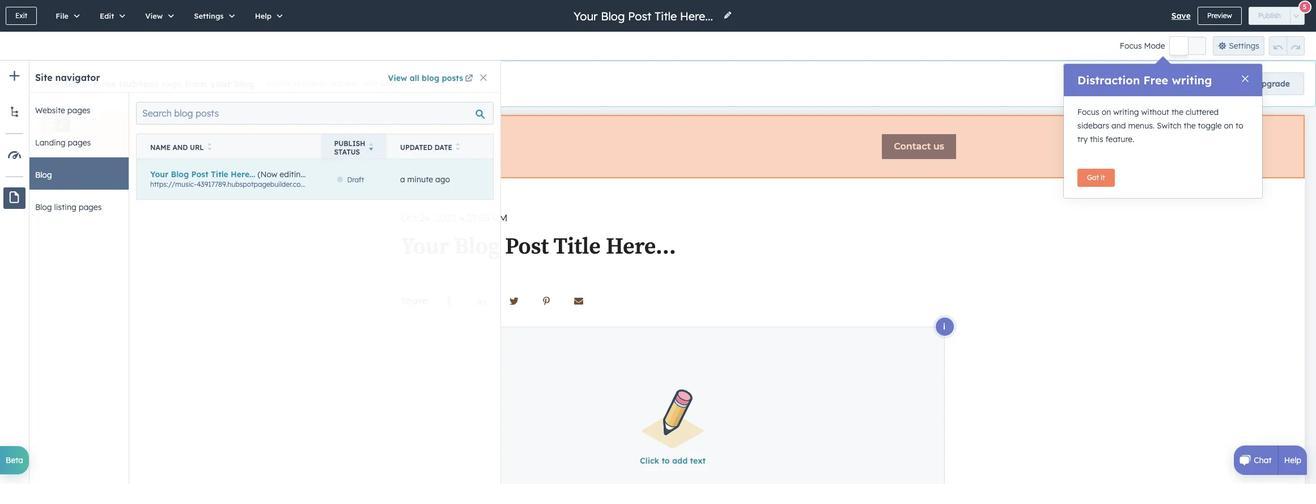Task type: vqa. For each thing, say whether or not it's contained in the screenshot.
Here...
yes



Task type: locate. For each thing, give the bounding box(es) containing it.
0 vertical spatial writing
[[1172, 73, 1212, 87]]

got
[[1087, 173, 1099, 182]]

blog.
[[234, 78, 257, 90]]

5
[[1303, 3, 1307, 10]]

updated date
[[400, 143, 452, 152]]

(now
[[258, 169, 277, 179]]

press to sort. image
[[207, 143, 211, 151], [456, 143, 460, 151]]

view inside button
[[145, 11, 163, 20]]

writing up menus.
[[1113, 107, 1139, 117]]

ago
[[435, 174, 450, 185]]

listing
[[54, 202, 76, 213]]

the right remove
[[101, 78, 116, 90]]

and up feature.
[[1112, 121, 1126, 131]]

close image left upgrade
[[1242, 75, 1249, 82]]

on left to
[[1224, 121, 1234, 131]]

0 horizontal spatial publish
[[334, 139, 365, 148]]

on up sidebars
[[1102, 107, 1111, 117]]

toggle
[[1198, 121, 1222, 131]]

1 horizontal spatial view
[[388, 73, 407, 83]]

and left url
[[173, 143, 188, 152]]

pages
[[67, 105, 90, 116], [68, 138, 91, 148], [79, 202, 102, 213]]

url
[[190, 143, 204, 152]]

64fbc9fb-
[[399, 180, 431, 188]]

on
[[1102, 107, 1111, 117], [1224, 121, 1234, 131]]

close image right posts
[[480, 74, 487, 81]]

name
[[150, 143, 171, 152]]

focus on writing without the cluttered sidebars and menus. switch the toggle on to try this feature.
[[1078, 107, 1243, 145]]

None field
[[573, 8, 716, 24]]

1 horizontal spatial settings button
[[1213, 36, 1265, 56]]

and
[[1112, 121, 1126, 131], [173, 143, 188, 152]]

link opens in a new window image
[[465, 75, 473, 83], [465, 75, 473, 83]]

draft
[[347, 176, 364, 184]]

website pages
[[35, 105, 90, 116]]

0 vertical spatial help
[[255, 11, 272, 20]]

settings button
[[182, 0, 243, 32], [1213, 36, 1265, 56]]

all
[[410, 73, 419, 83]]

0 horizontal spatial help
[[255, 11, 272, 20]]

1 horizontal spatial help
[[1284, 456, 1301, 466]]

1 horizontal spatial settings
[[1229, 41, 1260, 51]]

publish left the descending sort. press to sort ascending. image on the top of page
[[334, 139, 365, 148]]

2 press to sort. element from the left
[[456, 143, 460, 152]]

1 vertical spatial view
[[388, 73, 407, 83]]

press to sort. element right url
[[207, 143, 211, 152]]

0 vertical spatial publish
[[1258, 11, 1281, 20]]

press to sort. image right date
[[456, 143, 460, 151]]

here...
[[231, 169, 255, 179]]

focus for focus mode
[[1120, 41, 1142, 51]]

close image
[[480, 74, 487, 81], [1242, 75, 1249, 82]]

0 horizontal spatial press to sort. image
[[207, 143, 211, 151]]

blog left listing
[[35, 202, 52, 213]]

menus.
[[1128, 121, 1155, 131]]

edit
[[100, 11, 114, 20]]

2 vertical spatial the
[[1184, 121, 1196, 131]]

got it
[[1087, 173, 1105, 182]]

1 vertical spatial pages
[[68, 138, 91, 148]]

1 horizontal spatial publish
[[1258, 11, 1281, 20]]

website
[[35, 105, 65, 116]]

settings right view button
[[194, 11, 224, 20]]

0 horizontal spatial settings button
[[182, 0, 243, 32]]

1 vertical spatial settings
[[1229, 41, 1260, 51]]

1 vertical spatial publish
[[334, 139, 365, 148]]

post
[[191, 169, 208, 179]]

publish
[[1258, 11, 1281, 20], [334, 139, 365, 148]]

your
[[210, 78, 231, 90]]

1 horizontal spatial press to sort. image
[[456, 143, 460, 151]]

settings down preview "button"
[[1229, 41, 1260, 51]]

focus for focus on writing without the cluttered sidebars and menus. switch the toggle on to try this feature.
[[1078, 107, 1100, 117]]

posts
[[442, 73, 463, 83]]

settings
[[194, 11, 224, 20], [1229, 41, 1260, 51]]

43917789.hubspotpagebuilder.com/new-
[[197, 180, 326, 188]]

upgrade link
[[1242, 73, 1304, 95]]

focus inside focus on writing without the cluttered sidebars and menus. switch the toggle on to try this feature.
[[1078, 107, 1100, 117]]

blog listing pages
[[35, 202, 102, 213]]

0 horizontal spatial and
[[173, 143, 188, 152]]

focus up sidebars
[[1078, 107, 1100, 117]]

mode
[[1144, 41, 1165, 51]]

press to sort. element
[[207, 143, 211, 152], [456, 143, 460, 152]]

pages inside "button"
[[68, 138, 91, 148]]

blog down landing
[[35, 170, 52, 180]]

2 press to sort. image from the left
[[456, 143, 460, 151]]

from
[[185, 78, 207, 90]]

the down cluttered
[[1184, 121, 1196, 131]]

writing up cluttered
[[1172, 73, 1212, 87]]

publish for publish status
[[334, 139, 365, 148]]

writing inside focus on writing without the cluttered sidebars and menus. switch the toggle on to try this feature.
[[1113, 107, 1139, 117]]

0 horizontal spatial view
[[145, 11, 163, 20]]

website pages button
[[23, 93, 129, 125]]

0 vertical spatial view
[[145, 11, 163, 20]]

minute
[[407, 174, 433, 185]]

got it button
[[1078, 169, 1115, 187]]

help button
[[243, 0, 291, 32]]

Search blog posts search field
[[136, 102, 494, 125]]

name and url
[[150, 143, 204, 152]]

press to sort. element for updated date
[[456, 143, 460, 152]]

1 horizontal spatial and
[[1112, 121, 1126, 131]]

1 vertical spatial settings button
[[1213, 36, 1265, 56]]

preview button
[[1198, 7, 1242, 25]]

0 horizontal spatial settings
[[194, 11, 224, 20]]

1 horizontal spatial press to sort. element
[[456, 143, 460, 152]]

1 horizontal spatial focus
[[1120, 41, 1142, 51]]

pages down remove
[[67, 105, 90, 116]]

the
[[101, 78, 116, 90], [1172, 107, 1184, 117], [1184, 121, 1196, 131]]

0 horizontal spatial press to sort. element
[[207, 143, 211, 152]]

updated
[[400, 143, 433, 152]]

writing for on
[[1113, 107, 1139, 117]]

publish inside button
[[1258, 11, 1281, 20]]

save button
[[1172, 9, 1191, 23]]

pages right landing
[[68, 138, 91, 148]]

file button
[[44, 0, 88, 32]]

press to sort. element right date
[[456, 143, 460, 152]]

landing pages
[[35, 138, 91, 148]]

40d6-
[[448, 180, 467, 188]]

1 vertical spatial focus
[[1078, 107, 1100, 117]]

pages right listing
[[79, 202, 102, 213]]

switch
[[1157, 121, 1182, 131]]

the up switch
[[1172, 107, 1184, 117]]

1 horizontal spatial writing
[[1172, 73, 1212, 87]]

1 press to sort. image from the left
[[207, 143, 211, 151]]

premium
[[294, 78, 327, 89]]

remove
[[62, 78, 98, 90]]

exit
[[15, 11, 27, 20]]

without
[[1141, 107, 1169, 117]]

free
[[1144, 73, 1168, 87]]

file
[[56, 11, 69, 20]]

group
[[1269, 36, 1305, 56]]

view right edit button
[[145, 11, 163, 20]]

view left all
[[388, 73, 407, 83]]

press to sort. image right url
[[207, 143, 211, 151]]

https://music-
[[150, 180, 197, 188]]

0 vertical spatial pages
[[67, 105, 90, 116]]

writing
[[1172, 73, 1212, 87], [1113, 107, 1139, 117]]

navigator
[[55, 72, 100, 83]]

actions button
[[307, 179, 346, 194]]

0 horizontal spatial focus
[[1078, 107, 1100, 117]]

blog up https://music-
[[171, 169, 189, 179]]

1 vertical spatial on
[[1224, 121, 1234, 131]]

blog for blog listing pages
[[35, 202, 52, 213]]

focus left the mode on the right top of page
[[1120, 41, 1142, 51]]

help
[[255, 11, 272, 20], [1284, 456, 1301, 466]]

0 vertical spatial focus
[[1120, 41, 1142, 51]]

0 vertical spatial settings button
[[182, 0, 243, 32]]

publish right preview
[[1258, 11, 1281, 20]]

0 horizontal spatial writing
[[1113, 107, 1139, 117]]

blog
[[171, 169, 189, 179], [35, 170, 52, 180], [35, 202, 52, 213]]

edit button
[[88, 0, 133, 32]]

writing for free
[[1172, 73, 1212, 87]]

blog listing pages button
[[23, 190, 129, 222]]

help inside button
[[255, 11, 272, 20]]

pages for website pages
[[67, 105, 90, 116]]

actions
[[312, 182, 336, 191]]

1 press to sort. element from the left
[[207, 143, 211, 152]]

1 vertical spatial writing
[[1113, 107, 1139, 117]]

0 vertical spatial and
[[1112, 121, 1126, 131]]

focus
[[1120, 41, 1142, 51], [1078, 107, 1100, 117]]

0 vertical spatial on
[[1102, 107, 1111, 117]]

view
[[145, 11, 163, 20], [388, 73, 407, 83]]



Task type: describe. For each thing, give the bounding box(es) containing it.
view button
[[133, 0, 182, 32]]

distraction
[[1078, 73, 1140, 87]]

this
[[1090, 134, 1103, 145]]

870786a45af3
[[486, 180, 531, 188]]

descending sort. press to sort ascending. image
[[369, 143, 373, 151]]

crm
[[380, 78, 398, 89]]

blog button
[[23, 158, 129, 190]]

view for view all blog posts
[[388, 73, 407, 83]]

unlock premium features with crm suite starter.
[[266, 78, 448, 89]]

hubspot
[[119, 78, 159, 90]]

0 vertical spatial settings
[[194, 11, 224, 20]]

1 vertical spatial the
[[1172, 107, 1184, 117]]

distraction free writing
[[1078, 73, 1212, 87]]

save
[[1172, 11, 1191, 21]]

0 horizontal spatial close image
[[480, 74, 487, 81]]

beta
[[6, 456, 23, 466]]

unlock
[[266, 78, 292, 89]]

blog inside 'your blog post title here... (now editing) https://music-43917789.hubspotpagebuilder.com/new-blog/-temporary-slug-64fbc9fb-389c-40d6-958a-870786a45af3'
[[171, 169, 189, 179]]

your
[[150, 169, 168, 179]]

publish for publish
[[1258, 11, 1281, 20]]

publish group
[[1249, 7, 1305, 25]]

exit link
[[6, 7, 37, 25]]

view for view
[[145, 11, 163, 20]]

2 vertical spatial pages
[[79, 202, 102, 213]]

publish status
[[334, 139, 365, 156]]

temporary-
[[347, 180, 383, 188]]

0 horizontal spatial on
[[1102, 107, 1111, 117]]

389c-
[[431, 180, 448, 188]]

descending sort. press to sort ascending. element
[[369, 143, 373, 152]]

landing pages button
[[23, 125, 129, 158]]

press to sort. image for updated date
[[456, 143, 460, 151]]

landing
[[35, 138, 66, 148]]

1 horizontal spatial on
[[1224, 121, 1234, 131]]

upgrade
[[1256, 79, 1290, 89]]

view all blog posts link
[[388, 71, 475, 85]]

features
[[329, 78, 360, 89]]

with
[[362, 78, 378, 89]]

beta button
[[0, 447, 29, 475]]

date
[[435, 143, 452, 152]]

starter.
[[421, 78, 448, 89]]

your blog post title here... (now editing) https://music-43917789.hubspotpagebuilder.com/new-blog/-temporary-slug-64fbc9fb-389c-40d6-958a-870786a45af3
[[150, 169, 531, 188]]

press to sort. element for name and url
[[207, 143, 211, 152]]

cluttered
[[1186, 107, 1219, 117]]

focus mode
[[1120, 41, 1165, 51]]

try
[[1078, 134, 1088, 145]]

and inside focus on writing without the cluttered sidebars and menus. switch the toggle on to try this feature.
[[1112, 121, 1126, 131]]

958a-
[[467, 180, 486, 188]]

preview
[[1207, 11, 1232, 20]]

publish button
[[1249, 7, 1291, 25]]

feature.
[[1106, 134, 1134, 145]]

pages for landing pages
[[68, 138, 91, 148]]

suite
[[400, 78, 419, 89]]

1 vertical spatial and
[[173, 143, 188, 152]]

remove the hubspot logo from your blog.
[[62, 78, 257, 90]]

blog for blog
[[35, 170, 52, 180]]

logo
[[162, 78, 182, 90]]

chat
[[1254, 456, 1272, 466]]

site navigator
[[35, 72, 100, 83]]

focus mode element
[[1170, 37, 1206, 55]]

a
[[400, 174, 405, 185]]

site
[[35, 72, 52, 83]]

your blog post title here... link
[[150, 169, 255, 179]]

blog
[[422, 73, 439, 83]]

editing)
[[280, 169, 309, 179]]

1 horizontal spatial close image
[[1242, 75, 1249, 82]]

blog/-
[[326, 180, 347, 188]]

view all blog posts
[[388, 73, 463, 83]]

a minute ago
[[400, 174, 450, 185]]

slug-
[[383, 180, 399, 188]]

to
[[1236, 121, 1243, 131]]

1 vertical spatial help
[[1284, 456, 1301, 466]]

0 vertical spatial the
[[101, 78, 116, 90]]

it
[[1101, 173, 1105, 182]]

title
[[211, 169, 228, 179]]

status
[[334, 148, 360, 156]]

press to sort. image for name and url
[[207, 143, 211, 151]]

sidebars
[[1078, 121, 1109, 131]]



